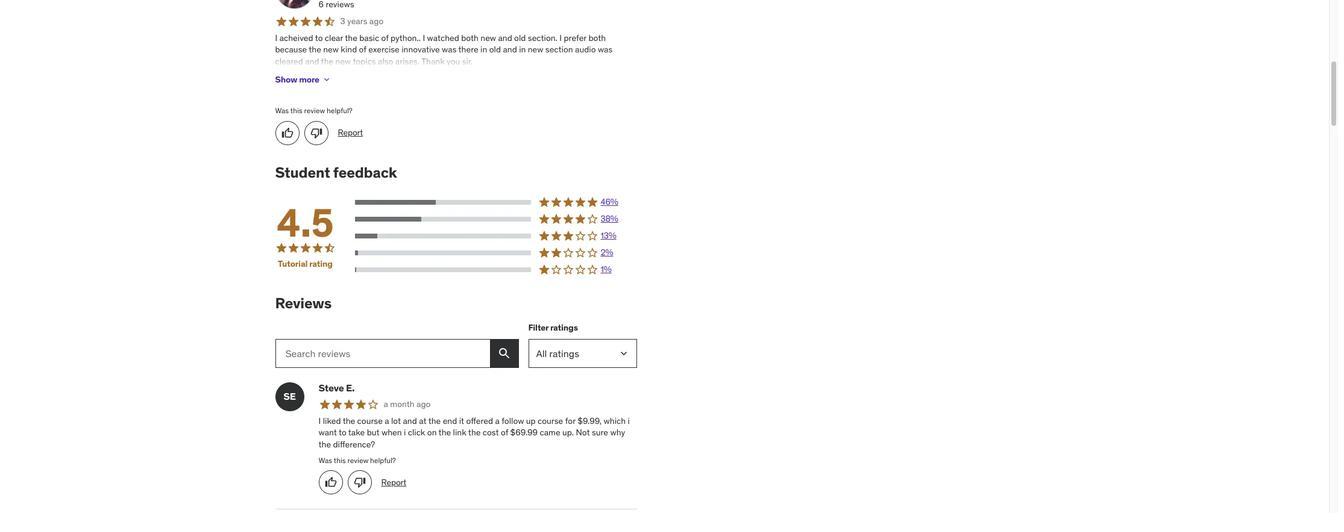 Task type: describe. For each thing, give the bounding box(es) containing it.
1 vertical spatial old
[[489, 44, 501, 55]]

it
[[459, 416, 464, 427]]

offered
[[466, 416, 493, 427]]

i liked the course a lot and at the end it offered a follow up course for $9.99, which i want to take but when i click on the link the cost of $69.99 came up. not sure why the difference?
[[319, 416, 630, 450]]

and left section.
[[498, 32, 512, 43]]

38%
[[601, 213, 618, 224]]

a left lot
[[385, 416, 389, 427]]

mark as helpful image
[[281, 127, 293, 139]]

filter
[[528, 323, 549, 333]]

1 course from the left
[[357, 416, 383, 427]]

for
[[565, 416, 576, 427]]

report for years
[[338, 127, 363, 138]]

4.5
[[277, 199, 334, 247]]

years
[[347, 16, 367, 26]]

steve e.
[[319, 382, 355, 394]]

i up the because
[[275, 32, 277, 43]]

rating
[[309, 258, 333, 269]]

up.
[[562, 428, 574, 438]]

13% button
[[355, 230, 637, 242]]

link
[[453, 428, 466, 438]]

thank
[[421, 56, 445, 67]]

0 vertical spatial i
[[628, 416, 630, 427]]

there
[[458, 44, 478, 55]]

kind
[[341, 44, 357, 55]]

1%
[[601, 264, 612, 275]]

cleared
[[275, 56, 303, 67]]

watched
[[427, 32, 459, 43]]

arises.
[[395, 56, 420, 67]]

of inside i liked the course a lot and at the end it offered a follow up course for $9.99, which i want to take but when i click on the link the cost of $69.99 came up. not sure why the difference?
[[501, 428, 508, 438]]

tutorial rating
[[278, 258, 333, 269]]

click
[[408, 428, 425, 438]]

lot
[[391, 416, 401, 427]]

came
[[540, 428, 560, 438]]

new down section.
[[528, 44, 543, 55]]

se
[[283, 391, 296, 403]]

month
[[390, 399, 414, 410]]

e.
[[346, 382, 355, 394]]

clear
[[325, 32, 343, 43]]

a left month
[[384, 399, 388, 410]]

2 course from the left
[[538, 416, 563, 427]]

ratings
[[550, 323, 578, 333]]

was this review helpful? for 3 years ago
[[275, 106, 352, 115]]

which
[[604, 416, 626, 427]]

the up kind
[[345, 32, 357, 43]]

helpful? for a
[[370, 456, 396, 465]]

was for a month ago
[[319, 456, 332, 465]]

acheived
[[279, 32, 313, 43]]

but
[[367, 428, 379, 438]]

new down kind
[[335, 56, 351, 67]]

sure
[[592, 428, 608, 438]]

46% button
[[355, 196, 637, 208]]

to inside i liked the course a lot and at the end it offered a follow up course for $9.99, which i want to take but when i click on the link the cost of $69.99 came up. not sure why the difference?
[[339, 428, 346, 438]]

ago for a month ago
[[417, 399, 431, 410]]

report for month
[[381, 477, 406, 488]]

the right on
[[439, 428, 451, 438]]

why
[[610, 428, 625, 438]]

46%
[[601, 197, 618, 207]]

mark as unhelpful image for 3
[[310, 127, 322, 139]]

2 both from the left
[[588, 32, 606, 43]]

more
[[299, 74, 319, 85]]

helpful? for 3
[[327, 106, 352, 115]]

on
[[427, 428, 437, 438]]

reviews
[[275, 294, 332, 313]]

mark as helpful image
[[325, 477, 337, 489]]

1 horizontal spatial old
[[514, 32, 526, 43]]

want
[[319, 428, 337, 438]]

feedback
[[333, 163, 397, 182]]

1 horizontal spatial of
[[381, 32, 389, 43]]

i acheived to clear the basic of python.. i watched both new and old section. i prefer both because the new kind of exercise innovative was there in old and in new section audio was cleared and the new topics also arises. thank you sir.
[[275, 32, 613, 67]]

review for 3 years ago
[[304, 106, 325, 115]]

13%
[[601, 230, 616, 241]]

liked
[[323, 416, 341, 427]]



Task type: locate. For each thing, give the bounding box(es) containing it.
1 vertical spatial ago
[[417, 399, 431, 410]]

and left at at the bottom left of the page
[[403, 416, 417, 427]]

new
[[481, 32, 496, 43], [323, 44, 339, 55], [528, 44, 543, 55], [335, 56, 351, 67]]

was
[[442, 44, 457, 55], [598, 44, 613, 55]]

i inside i liked the course a lot and at the end it offered a follow up course for $9.99, which i want to take but when i click on the link the cost of $69.99 came up. not sure why the difference?
[[319, 416, 321, 427]]

old
[[514, 32, 526, 43], [489, 44, 501, 55]]

1 vertical spatial review
[[348, 456, 368, 465]]

0 horizontal spatial helpful?
[[327, 106, 352, 115]]

0 horizontal spatial review
[[304, 106, 325, 115]]

sir.
[[462, 56, 473, 67]]

2 horizontal spatial of
[[501, 428, 508, 438]]

1 horizontal spatial course
[[538, 416, 563, 427]]

1 horizontal spatial was
[[319, 456, 332, 465]]

tutorial
[[278, 258, 308, 269]]

to left clear
[[315, 32, 323, 43]]

new down clear
[[323, 44, 339, 55]]

this down "difference?"
[[334, 456, 346, 465]]

2 in from the left
[[519, 44, 526, 55]]

3
[[340, 16, 345, 26]]

a month ago
[[384, 399, 431, 410]]

this for a month ago
[[334, 456, 346, 465]]

old left section.
[[514, 32, 526, 43]]

1 in from the left
[[480, 44, 487, 55]]

student feedback
[[275, 163, 397, 182]]

1 vertical spatial i
[[404, 428, 406, 438]]

0 vertical spatial helpful?
[[327, 106, 352, 115]]

prefer
[[564, 32, 586, 43]]

of up the topics
[[359, 44, 366, 55]]

ago up basic
[[369, 16, 383, 26]]

also
[[378, 56, 393, 67]]

up
[[526, 416, 536, 427]]

the down want
[[319, 439, 331, 450]]

0 vertical spatial was
[[275, 106, 289, 115]]

in
[[480, 44, 487, 55], [519, 44, 526, 55]]

i left click
[[404, 428, 406, 438]]

mark as unhelpful image right mark as helpful image
[[354, 477, 366, 489]]

end
[[443, 416, 457, 427]]

1 horizontal spatial ago
[[417, 399, 431, 410]]

1 vertical spatial to
[[339, 428, 346, 438]]

new right watched
[[481, 32, 496, 43]]

1 horizontal spatial helpful?
[[370, 456, 396, 465]]

report
[[338, 127, 363, 138], [381, 477, 406, 488]]

helpful?
[[327, 106, 352, 115], [370, 456, 396, 465]]

0 horizontal spatial course
[[357, 416, 383, 427]]

1 vertical spatial helpful?
[[370, 456, 396, 465]]

0 vertical spatial ago
[[369, 16, 383, 26]]

and
[[498, 32, 512, 43], [503, 44, 517, 55], [305, 56, 319, 67], [403, 416, 417, 427]]

was this review helpful? down "difference?"
[[319, 456, 396, 465]]

report button for years
[[338, 127, 363, 139]]

course
[[357, 416, 383, 427], [538, 416, 563, 427]]

38% button
[[355, 213, 637, 225]]

1 horizontal spatial to
[[339, 428, 346, 438]]

0 vertical spatial old
[[514, 32, 526, 43]]

0 horizontal spatial this
[[290, 106, 302, 115]]

1 horizontal spatial both
[[588, 32, 606, 43]]

2%
[[601, 247, 613, 258]]

the down acheived
[[309, 44, 321, 55]]

1 horizontal spatial i
[[628, 416, 630, 427]]

report button down when
[[381, 477, 406, 489]]

ago for 3 years ago
[[369, 16, 383, 26]]

1 vertical spatial report button
[[381, 477, 406, 489]]

i left liked
[[319, 416, 321, 427]]

0 horizontal spatial report
[[338, 127, 363, 138]]

1 horizontal spatial review
[[348, 456, 368, 465]]

0 vertical spatial report
[[338, 127, 363, 138]]

filter ratings
[[528, 323, 578, 333]]

1% button
[[355, 264, 637, 276]]

this up mark as helpful icon
[[290, 106, 302, 115]]

ago
[[369, 16, 383, 26], [417, 399, 431, 410]]

1 vertical spatial was this review helpful?
[[319, 456, 396, 465]]

was right audio
[[598, 44, 613, 55]]

when
[[381, 428, 402, 438]]

0 vertical spatial mark as unhelpful image
[[310, 127, 322, 139]]

i up innovative
[[423, 32, 425, 43]]

the down offered
[[468, 428, 481, 438]]

the
[[345, 32, 357, 43], [309, 44, 321, 55], [321, 56, 333, 67], [343, 416, 355, 427], [428, 416, 441, 427], [439, 428, 451, 438], [468, 428, 481, 438], [319, 439, 331, 450]]

0 vertical spatial report button
[[338, 127, 363, 139]]

2% button
[[355, 247, 637, 259]]

review
[[304, 106, 325, 115], [348, 456, 368, 465]]

mark as unhelpful image
[[310, 127, 322, 139], [354, 477, 366, 489]]

both up audio
[[588, 32, 606, 43]]

1 horizontal spatial report button
[[381, 477, 406, 489]]

a up cost
[[495, 416, 500, 427]]

was this review helpful?
[[275, 106, 352, 115], [319, 456, 396, 465]]

report down when
[[381, 477, 406, 488]]

to
[[315, 32, 323, 43], [339, 428, 346, 438]]

0 vertical spatial to
[[315, 32, 323, 43]]

section.
[[528, 32, 558, 43]]

0 horizontal spatial of
[[359, 44, 366, 55]]

0 horizontal spatial report button
[[338, 127, 363, 139]]

Search reviews text field
[[275, 339, 490, 368]]

i
[[628, 416, 630, 427], [404, 428, 406, 438]]

course up but
[[357, 416, 383, 427]]

to inside i acheived to clear the basic of python.. i watched both new and old section. i prefer both because the new kind of exercise innovative was there in old and in new section audio was cleared and the new topics also arises. thank you sir.
[[315, 32, 323, 43]]

$69.99
[[510, 428, 538, 438]]

1 vertical spatial report
[[381, 477, 406, 488]]

innovative
[[402, 44, 440, 55]]

report button
[[338, 127, 363, 139], [381, 477, 406, 489]]

0 horizontal spatial mark as unhelpful image
[[310, 127, 322, 139]]

0 horizontal spatial was
[[275, 106, 289, 115]]

was this review helpful? down more
[[275, 106, 352, 115]]

0 horizontal spatial both
[[461, 32, 479, 43]]

mark as unhelpful image for a
[[354, 477, 366, 489]]

submit search image
[[497, 346, 511, 361]]

0 horizontal spatial was
[[442, 44, 457, 55]]

at
[[419, 416, 426, 427]]

show more
[[275, 74, 319, 85]]

you
[[447, 56, 460, 67]]

was this review helpful? for a month ago
[[319, 456, 396, 465]]

in left section
[[519, 44, 526, 55]]

report up student feedback
[[338, 127, 363, 138]]

exercise
[[368, 44, 399, 55]]

was for 3 years ago
[[275, 106, 289, 115]]

the up take
[[343, 416, 355, 427]]

difference?
[[333, 439, 375, 450]]

the up "xsmall" icon
[[321, 56, 333, 67]]

was up mark as helpful icon
[[275, 106, 289, 115]]

i up section
[[560, 32, 562, 43]]

to left take
[[339, 428, 346, 438]]

old right there
[[489, 44, 501, 55]]

of
[[381, 32, 389, 43], [359, 44, 366, 55], [501, 428, 508, 438]]

of right cost
[[501, 428, 508, 438]]

i
[[275, 32, 277, 43], [423, 32, 425, 43], [560, 32, 562, 43], [319, 416, 321, 427]]

python..
[[391, 32, 421, 43]]

follow
[[502, 416, 524, 427]]

1 was from the left
[[442, 44, 457, 55]]

1 both from the left
[[461, 32, 479, 43]]

0 vertical spatial was this review helpful?
[[275, 106, 352, 115]]

topics
[[353, 56, 376, 67]]

3 years ago
[[340, 16, 383, 26]]

and right there
[[503, 44, 517, 55]]

review for a month ago
[[348, 456, 368, 465]]

basic
[[359, 32, 379, 43]]

mark as unhelpful image right mark as helpful icon
[[310, 127, 322, 139]]

in right there
[[480, 44, 487, 55]]

0 horizontal spatial old
[[489, 44, 501, 55]]

this
[[290, 106, 302, 115], [334, 456, 346, 465]]

audio
[[575, 44, 596, 55]]

0 vertical spatial this
[[290, 106, 302, 115]]

review down "difference?"
[[348, 456, 368, 465]]

2 vertical spatial of
[[501, 428, 508, 438]]

was
[[275, 106, 289, 115], [319, 456, 332, 465]]

review down more
[[304, 106, 325, 115]]

take
[[348, 428, 365, 438]]

i right which
[[628, 416, 630, 427]]

of up exercise
[[381, 32, 389, 43]]

show more button
[[275, 68, 331, 92]]

report button for month
[[381, 477, 406, 489]]

helpful? down when
[[370, 456, 396, 465]]

because
[[275, 44, 307, 55]]

1 horizontal spatial in
[[519, 44, 526, 55]]

1 horizontal spatial mark as unhelpful image
[[354, 477, 366, 489]]

1 vertical spatial this
[[334, 456, 346, 465]]

course up came
[[538, 416, 563, 427]]

was up you
[[442, 44, 457, 55]]

this for 3 years ago
[[290, 106, 302, 115]]

student
[[275, 163, 330, 182]]

1 horizontal spatial was
[[598, 44, 613, 55]]

1 vertical spatial mark as unhelpful image
[[354, 477, 366, 489]]

1 vertical spatial of
[[359, 44, 366, 55]]

0 vertical spatial review
[[304, 106, 325, 115]]

both
[[461, 32, 479, 43], [588, 32, 606, 43]]

steve
[[319, 382, 344, 394]]

2 was from the left
[[598, 44, 613, 55]]

not
[[576, 428, 590, 438]]

helpful? down "xsmall" icon
[[327, 106, 352, 115]]

0 horizontal spatial to
[[315, 32, 323, 43]]

and up more
[[305, 56, 319, 67]]

1 vertical spatial was
[[319, 456, 332, 465]]

$9.99,
[[578, 416, 602, 427]]

0 horizontal spatial in
[[480, 44, 487, 55]]

cost
[[483, 428, 499, 438]]

0 horizontal spatial ago
[[369, 16, 383, 26]]

ago up at at the bottom left of the page
[[417, 399, 431, 410]]

section
[[545, 44, 573, 55]]

the right at at the bottom left of the page
[[428, 416, 441, 427]]

0 vertical spatial of
[[381, 32, 389, 43]]

0 horizontal spatial i
[[404, 428, 406, 438]]

1 horizontal spatial report
[[381, 477, 406, 488]]

show
[[275, 74, 297, 85]]

1 horizontal spatial this
[[334, 456, 346, 465]]

xsmall image
[[322, 75, 331, 85]]

was up mark as helpful image
[[319, 456, 332, 465]]

both up there
[[461, 32, 479, 43]]

and inside i liked the course a lot and at the end it offered a follow up course for $9.99, which i want to take but when i click on the link the cost of $69.99 came up. not sure why the difference?
[[403, 416, 417, 427]]

report button up student feedback
[[338, 127, 363, 139]]



Task type: vqa. For each thing, say whether or not it's contained in the screenshot.
at
yes



